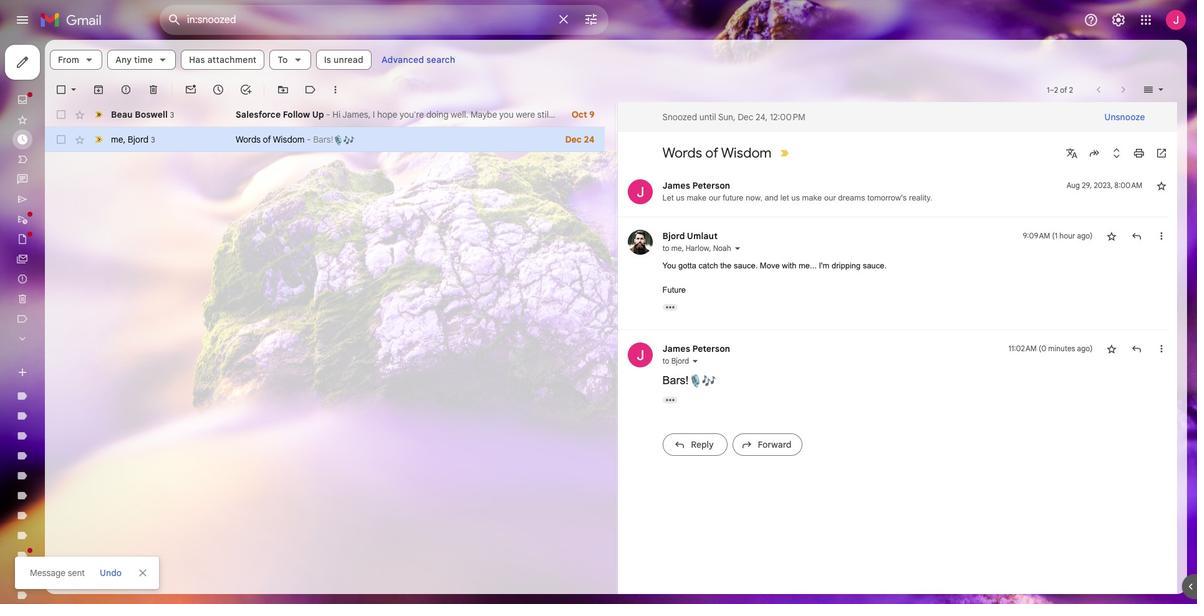 Task type: describe. For each thing, give the bounding box(es) containing it.
the
[[720, 261, 732, 271]]

let
[[662, 193, 674, 203]]

reply link
[[662, 434, 727, 456]]

snoozed until sun, dec 24, 12:00 pm
[[662, 112, 805, 123]]

delete image
[[147, 84, 160, 96]]

labels image
[[304, 84, 317, 96]]

aug
[[1067, 181, 1080, 190]]

1 james from the top
[[662, 180, 690, 191]]

to
[[278, 54, 288, 65]]

reality.
[[909, 193, 932, 203]]

show details image for umlaut
[[734, 245, 741, 252]]

has attachment
[[189, 54, 257, 65]]

(0
[[1039, 344, 1046, 353]]

to button
[[270, 50, 311, 70]]

24
[[584, 134, 594, 145]]

2 james from the top
[[662, 343, 690, 354]]

3 inside beau boswell 3
[[170, 110, 174, 119]]

you
[[662, 261, 676, 271]]

unsnooze button
[[1095, 106, 1155, 128]]

unsnooze
[[1104, 112, 1145, 123]]

2 horizontal spatial of
[[1060, 85, 1067, 94]]

1 horizontal spatial words of wisdom
[[662, 145, 772, 161]]

let
[[780, 193, 789, 203]]

me , bjord 3
[[111, 134, 155, 145]]

2 peterson from the top
[[692, 343, 730, 354]]

harlow
[[686, 244, 709, 253]]

undo alert
[[95, 562, 127, 585]]

0 vertical spatial dec
[[738, 112, 753, 123]]

reply
[[691, 439, 714, 450]]

row containing me
[[45, 127, 604, 152]]

1
[[1047, 85, 1049, 94]]

1 horizontal spatial wisdom
[[721, 145, 772, 161]]

report spam image
[[120, 84, 132, 96]]

and
[[765, 193, 778, 203]]

move
[[760, 261, 780, 271]]

future
[[723, 193, 744, 203]]

has attachment button
[[181, 50, 265, 70]]

toggle split pane mode image
[[1142, 84, 1155, 96]]

gotta
[[678, 261, 696, 271]]

snooze image
[[212, 84, 224, 96]]

me inside "bars!" list
[[671, 244, 682, 253]]

advanced
[[382, 54, 424, 65]]

2 2 from the left
[[1069, 85, 1073, 94]]

is
[[324, 54, 331, 65]]

9:09 am (1 hour ago) cell
[[1023, 230, 1093, 243]]

me...
[[799, 261, 817, 271]]

any time
[[115, 54, 153, 65]]

advanced search
[[382, 54, 455, 65]]

2 james peterson from the top
[[662, 343, 730, 354]]

2023,
[[1094, 181, 1113, 190]]

9
[[589, 109, 594, 120]]

, inside row
[[123, 134, 125, 145]]

oct 9
[[572, 109, 594, 120]]

dripping
[[832, 261, 861, 271]]

to for to bjord
[[662, 356, 669, 366]]

1 us from the left
[[676, 193, 684, 203]]

let us make our future now, and let us make our dreams tomorrow's reality.
[[662, 193, 932, 203]]

dreams
[[838, 193, 865, 203]]

1 2 from the left
[[1054, 85, 1058, 94]]

more image
[[329, 84, 342, 96]]

(1
[[1052, 231, 1058, 241]]

has
[[189, 54, 205, 65]]

0 vertical spatial not starred checkbox
[[1155, 180, 1167, 192]]

message sent
[[30, 568, 85, 579]]

words inside row
[[236, 134, 261, 145]]

show details image for peterson
[[692, 358, 699, 365]]

main menu image
[[15, 12, 30, 27]]

future
[[662, 286, 686, 295]]

to bjord
[[662, 356, 689, 366]]

salesforce follow up -
[[236, 109, 332, 120]]

oct
[[572, 109, 587, 120]]

from
[[58, 54, 79, 65]]

sun,
[[718, 112, 735, 123]]

with
[[782, 261, 796, 271]]

message
[[30, 568, 66, 579]]

any
[[115, 54, 132, 65]]

11:02 am (0 minutes ago) cell
[[1008, 343, 1093, 355]]

Search mail text field
[[187, 14, 549, 26]]

noah
[[713, 244, 731, 253]]

2 make from the left
[[802, 193, 822, 203]]

forward link
[[732, 434, 802, 456]]

snoozed
[[662, 112, 697, 123]]

catch
[[699, 261, 718, 271]]

you gotta catch the sauce. move with me... i'm dripping sauce.
[[662, 261, 887, 271]]

umlaut
[[687, 231, 718, 242]]

9:09 am (1 hour ago)
[[1023, 231, 1093, 241]]

beau
[[111, 109, 133, 120]]



Task type: locate. For each thing, give the bounding box(es) containing it.
🎙 image
[[333, 135, 344, 146]]

up
[[312, 109, 324, 120]]

0 vertical spatial 3
[[170, 110, 174, 119]]

None checkbox
[[55, 108, 67, 121], [55, 133, 67, 146], [55, 108, 67, 121], [55, 133, 67, 146]]

2 us from the left
[[791, 193, 800, 203]]

1 vertical spatial ago)
[[1077, 344, 1093, 353]]

time
[[134, 54, 153, 65]]

1 horizontal spatial make
[[802, 193, 822, 203]]

minutes
[[1048, 344, 1075, 353]]

2 to from the top
[[662, 356, 669, 366]]

none checkbox inside words of wisdom main content
[[55, 84, 67, 96]]

1 vertical spatial show details image
[[692, 358, 699, 365]]

2 right 1
[[1054, 85, 1058, 94]]

me
[[111, 134, 123, 145], [671, 244, 682, 253]]

1 horizontal spatial of
[[705, 145, 718, 161]]

of down salesforce at the top
[[263, 134, 271, 145]]

dec left 24
[[565, 134, 582, 145]]

,
[[123, 134, 125, 145], [682, 244, 684, 253], [709, 244, 711, 253]]

0 horizontal spatial dec
[[565, 134, 582, 145]]

gmail image
[[40, 7, 108, 32]]

–
[[1049, 85, 1054, 94]]

words of wisdom
[[236, 134, 305, 145], [662, 145, 772, 161]]

not starred image
[[1155, 180, 1167, 192], [1105, 230, 1118, 243], [1105, 343, 1118, 355]]

0 vertical spatial show trimmed content image
[[662, 304, 677, 311]]

words down snoozed
[[662, 145, 702, 161]]

words
[[236, 134, 261, 145], [662, 145, 702, 161]]

1 horizontal spatial 2
[[1069, 85, 1073, 94]]

not starred image right 8:00 am
[[1155, 180, 1167, 192]]

0 vertical spatial ago)
[[1077, 231, 1093, 241]]

2 horizontal spatial ,
[[709, 244, 711, 253]]

1 horizontal spatial us
[[791, 193, 800, 203]]

not starred checkbox right 'minutes'
[[1105, 343, 1118, 355]]

1 horizontal spatial words
[[662, 145, 702, 161]]

show trimmed content image down to bjord
[[662, 397, 677, 404]]

0 horizontal spatial 2
[[1054, 85, 1058, 94]]

bars! down up
[[313, 134, 333, 145]]

2 right –
[[1069, 85, 1073, 94]]

1 vertical spatial to
[[662, 356, 669, 366]]

0 horizontal spatial words of wisdom
[[236, 134, 305, 145]]

not starred checkbox right 8:00 am
[[1155, 180, 1167, 192]]

support image
[[1084, 12, 1099, 27]]

words of wisdom down the until
[[662, 145, 772, 161]]

sauce. right the
[[734, 261, 758, 271]]

not starred image right 'minutes'
[[1105, 343, 1118, 355]]

0 horizontal spatial us
[[676, 193, 684, 203]]

bjord umlaut
[[662, 231, 718, 242]]

us
[[676, 193, 684, 203], [791, 193, 800, 203]]

0 horizontal spatial -
[[307, 134, 311, 145]]

james
[[662, 180, 690, 191], [662, 343, 690, 354]]

i'm
[[819, 261, 829, 271]]

to for to me , harlow , noah
[[662, 244, 669, 253]]

- right up
[[326, 109, 330, 120]]

aug 29, 2023, 8:00 am
[[1067, 181, 1142, 190]]

1 horizontal spatial our
[[824, 193, 836, 203]]

wisdom down "salesforce follow up -"
[[273, 134, 305, 145]]

ago) for james peterson
[[1077, 344, 1093, 353]]

0 horizontal spatial 3
[[151, 135, 155, 144]]

1 horizontal spatial sauce.
[[863, 261, 887, 271]]

me inside row
[[111, 134, 123, 145]]

row
[[45, 102, 604, 127], [45, 127, 604, 152]]

words of wisdom inside row
[[236, 134, 305, 145]]

1 horizontal spatial 🎶 image
[[702, 375, 716, 388]]

show trimmed content image down future
[[662, 304, 677, 311]]

1 sauce. from the left
[[734, 261, 758, 271]]

3 down boswell
[[151, 135, 155, 144]]

me down bjord umlaut
[[671, 244, 682, 253]]

bjord
[[128, 134, 149, 145], [662, 231, 685, 242], [671, 356, 689, 366]]

0 vertical spatial peterson
[[692, 180, 730, 191]]

follow
[[283, 109, 310, 120]]

show details image right noah
[[734, 245, 741, 252]]

boswell
[[135, 109, 168, 120]]

1 horizontal spatial dec
[[738, 112, 753, 123]]

hour
[[1059, 231, 1075, 241]]

words down salesforce at the top
[[236, 134, 261, 145]]

not starred checkbox for peterson
[[1105, 343, 1118, 355]]

29,
[[1082, 181, 1092, 190]]

bars!
[[313, 134, 333, 145], [662, 374, 689, 387]]

move to image
[[277, 84, 289, 96]]

our
[[709, 193, 721, 203], [824, 193, 836, 203]]

, down bjord umlaut
[[682, 244, 684, 253]]

clear search image
[[551, 7, 576, 32]]

11:02 am (0 minutes ago)
[[1008, 344, 1093, 353]]

2 show trimmed content image from the top
[[662, 397, 677, 404]]

0 vertical spatial show details image
[[734, 245, 741, 252]]

show details image right to bjord
[[692, 358, 699, 365]]

1 vertical spatial james peterson
[[662, 343, 730, 354]]

1 vertical spatial peterson
[[692, 343, 730, 354]]

salesforce
[[236, 109, 281, 120]]

0 horizontal spatial of
[[263, 134, 271, 145]]

1 – 2 of 2
[[1047, 85, 1073, 94]]

james up let
[[662, 180, 690, 191]]

ago) for bjord umlaut
[[1077, 231, 1093, 241]]

3 inside me , bjord 3
[[151, 135, 155, 144]]

bjord down beau boswell 3
[[128, 134, 149, 145]]

row containing beau boswell
[[45, 102, 604, 127]]

not starred image for james peterson
[[1105, 343, 1118, 355]]

0 vertical spatial me
[[111, 134, 123, 145]]

dec 24
[[565, 134, 594, 145]]

3
[[170, 110, 174, 119], [151, 135, 155, 144]]

attachment
[[207, 54, 257, 65]]

row up - bars!
[[45, 102, 604, 127]]

forward
[[758, 439, 791, 450]]

sent
[[68, 568, 85, 579]]

dec
[[738, 112, 753, 123], [565, 134, 582, 145]]

search
[[426, 54, 455, 65]]

not starred image for bjord umlaut
[[1105, 230, 1118, 243]]

dec left 24,
[[738, 112, 753, 123]]

peterson
[[692, 180, 730, 191], [692, 343, 730, 354]]

1 make from the left
[[687, 193, 707, 203]]

james up to bjord
[[662, 343, 690, 354]]

1 vertical spatial 🎶 image
[[702, 375, 716, 388]]

until
[[699, 112, 716, 123]]

from button
[[50, 50, 102, 70]]

1 horizontal spatial bars!
[[662, 374, 689, 387]]

1 horizontal spatial show details image
[[734, 245, 741, 252]]

alert containing message sent
[[15, 29, 1177, 590]]

bjord up 🎙 icon
[[671, 356, 689, 366]]

🎙 image
[[689, 375, 702, 388]]

- down follow
[[307, 134, 311, 145]]

beau boswell 3
[[111, 109, 174, 120]]

1 row from the top
[[45, 102, 604, 127]]

settings image
[[1111, 12, 1126, 27]]

1 james peterson from the top
[[662, 180, 730, 191]]

1 vertical spatial james
[[662, 343, 690, 354]]

Not starred checkbox
[[1155, 180, 1167, 192], [1105, 230, 1118, 243], [1105, 343, 1118, 355]]

sauce.
[[734, 261, 758, 271], [863, 261, 887, 271]]

undo
[[100, 568, 122, 579]]

wisdom down snoozed until sun, dec 24, 12:00 pm in the right top of the page
[[721, 145, 772, 161]]

row down up
[[45, 127, 604, 152]]

peterson up the "future" at the right of page
[[692, 180, 730, 191]]

1 to from the top
[[662, 244, 669, 253]]

1 our from the left
[[709, 193, 721, 203]]

not starred checkbox right 'hour'
[[1105, 230, 1118, 243]]

1 horizontal spatial -
[[326, 109, 330, 120]]

11:02 am
[[1008, 344, 1037, 353]]

navigation
[[0, 40, 150, 605]]

1 vertical spatial -
[[307, 134, 311, 145]]

1 vertical spatial not starred image
[[1105, 230, 1118, 243]]

any time button
[[107, 50, 176, 70]]

bars! list
[[618, 167, 1167, 467]]

me down beau
[[111, 134, 123, 145]]

advanced search options image
[[579, 7, 603, 32]]

bars! inside list
[[662, 374, 689, 387]]

sauce. right dripping
[[863, 261, 887, 271]]

0 horizontal spatial our
[[709, 193, 721, 203]]

ago) right 'hour'
[[1077, 231, 1093, 241]]

0 vertical spatial bjord
[[128, 134, 149, 145]]

0 vertical spatial james
[[662, 180, 690, 191]]

-
[[326, 109, 330, 120], [307, 134, 311, 145]]

james peterson up to bjord
[[662, 343, 730, 354]]

1 vertical spatial bjord
[[662, 231, 685, 242]]

2 vertical spatial not starred image
[[1105, 343, 1118, 355]]

2 ago) from the top
[[1077, 344, 1093, 353]]

1 vertical spatial dec
[[565, 134, 582, 145]]

1 vertical spatial me
[[671, 244, 682, 253]]

0 vertical spatial -
[[326, 109, 330, 120]]

0 vertical spatial to
[[662, 244, 669, 253]]

of inside row
[[263, 134, 271, 145]]

0 vertical spatial bars!
[[313, 134, 333, 145]]

words of wisdom down salesforce at the top
[[236, 134, 305, 145]]

show details image
[[734, 245, 741, 252], [692, 358, 699, 365]]

- bars!
[[305, 134, 333, 145]]

add to tasks image
[[239, 84, 252, 96]]

8:00 am
[[1114, 181, 1142, 190]]

show trimmed content image
[[662, 304, 677, 311], [662, 397, 677, 404]]

tomorrow's
[[867, 193, 907, 203]]

ago) inside 11:02 am (0 minutes ago) cell
[[1077, 344, 1093, 353]]

archive image
[[92, 84, 105, 96]]

0 horizontal spatial show details image
[[692, 358, 699, 365]]

2 vertical spatial not starred checkbox
[[1105, 343, 1118, 355]]

0 horizontal spatial 🎶 image
[[344, 135, 354, 146]]

bars! inside row
[[313, 134, 333, 145]]

None search field
[[160, 5, 608, 35]]

is unread
[[324, 54, 363, 65]]

not starred image right 'hour'
[[1105, 230, 1118, 243]]

wisdom
[[273, 134, 305, 145], [721, 145, 772, 161]]

1 horizontal spatial me
[[671, 244, 682, 253]]

bars! down to bjord
[[662, 374, 689, 387]]

0 vertical spatial not starred image
[[1155, 180, 1167, 192]]

bjord inside row
[[128, 134, 149, 145]]

of down the until
[[705, 145, 718, 161]]

2 vertical spatial bjord
[[671, 356, 689, 366]]

is unread button
[[316, 50, 372, 70]]

🎶 image
[[344, 135, 354, 146], [702, 375, 716, 388]]

bjord up the to me , harlow , noah
[[662, 231, 685, 242]]

1 horizontal spatial ,
[[682, 244, 684, 253]]

0 horizontal spatial me
[[111, 134, 123, 145]]

to
[[662, 244, 669, 253], [662, 356, 669, 366]]

1 vertical spatial bars!
[[662, 374, 689, 387]]

search mail image
[[163, 9, 186, 31]]

of right –
[[1060, 85, 1067, 94]]

wisdom inside row
[[273, 134, 305, 145]]

1 vertical spatial show trimmed content image
[[662, 397, 677, 404]]

words of wisdom main content
[[45, 40, 1187, 595]]

2 sauce. from the left
[[863, 261, 887, 271]]

0 horizontal spatial sauce.
[[734, 261, 758, 271]]

of
[[1060, 85, 1067, 94], [263, 134, 271, 145], [705, 145, 718, 161]]

0 horizontal spatial bars!
[[313, 134, 333, 145]]

ago) inside 9:09 am (1 hour ago) cell
[[1077, 231, 1093, 241]]

3 right boswell
[[170, 110, 174, 119]]

ago) right 'minutes'
[[1077, 344, 1093, 353]]

1 vertical spatial not starred checkbox
[[1105, 230, 1118, 243]]

0 horizontal spatial words
[[236, 134, 261, 145]]

None checkbox
[[55, 84, 67, 96]]

24,
[[756, 112, 768, 123]]

0 horizontal spatial make
[[687, 193, 707, 203]]

1 ago) from the top
[[1077, 231, 1093, 241]]

1 horizontal spatial 3
[[170, 110, 174, 119]]

james peterson up let
[[662, 180, 730, 191]]

0 horizontal spatial ,
[[123, 134, 125, 145]]

james peterson
[[662, 180, 730, 191], [662, 343, 730, 354]]

1 vertical spatial 3
[[151, 135, 155, 144]]

0 horizontal spatial wisdom
[[273, 134, 305, 145]]

0 vertical spatial james peterson
[[662, 180, 730, 191]]

dec inside row
[[565, 134, 582, 145]]

now,
[[746, 193, 762, 203]]

9:09 am
[[1023, 231, 1050, 241]]

our left dreams
[[824, 193, 836, 203]]

advanced search button
[[377, 49, 460, 71]]

0 vertical spatial 🎶 image
[[344, 135, 354, 146]]

to me , harlow , noah
[[662, 244, 731, 253]]

12:00 pm
[[770, 112, 805, 123]]

1 show trimmed content image from the top
[[662, 304, 677, 311]]

unread
[[334, 54, 363, 65]]

peterson up 🎙 icon
[[692, 343, 730, 354]]

, left noah
[[709, 244, 711, 253]]

1 peterson from the top
[[692, 180, 730, 191]]

2 our from the left
[[824, 193, 836, 203]]

our left the "future" at the right of page
[[709, 193, 721, 203]]

aug 29, 2023, 8:00 am cell
[[1067, 180, 1142, 192]]

not starred checkbox for umlaut
[[1105, 230, 1118, 243]]

alert
[[15, 29, 1177, 590]]

2 row from the top
[[45, 127, 604, 152]]

ago)
[[1077, 231, 1093, 241], [1077, 344, 1093, 353]]

, down beau
[[123, 134, 125, 145]]



Task type: vqa. For each thing, say whether or not it's contained in the screenshot.
Older ICON
no



